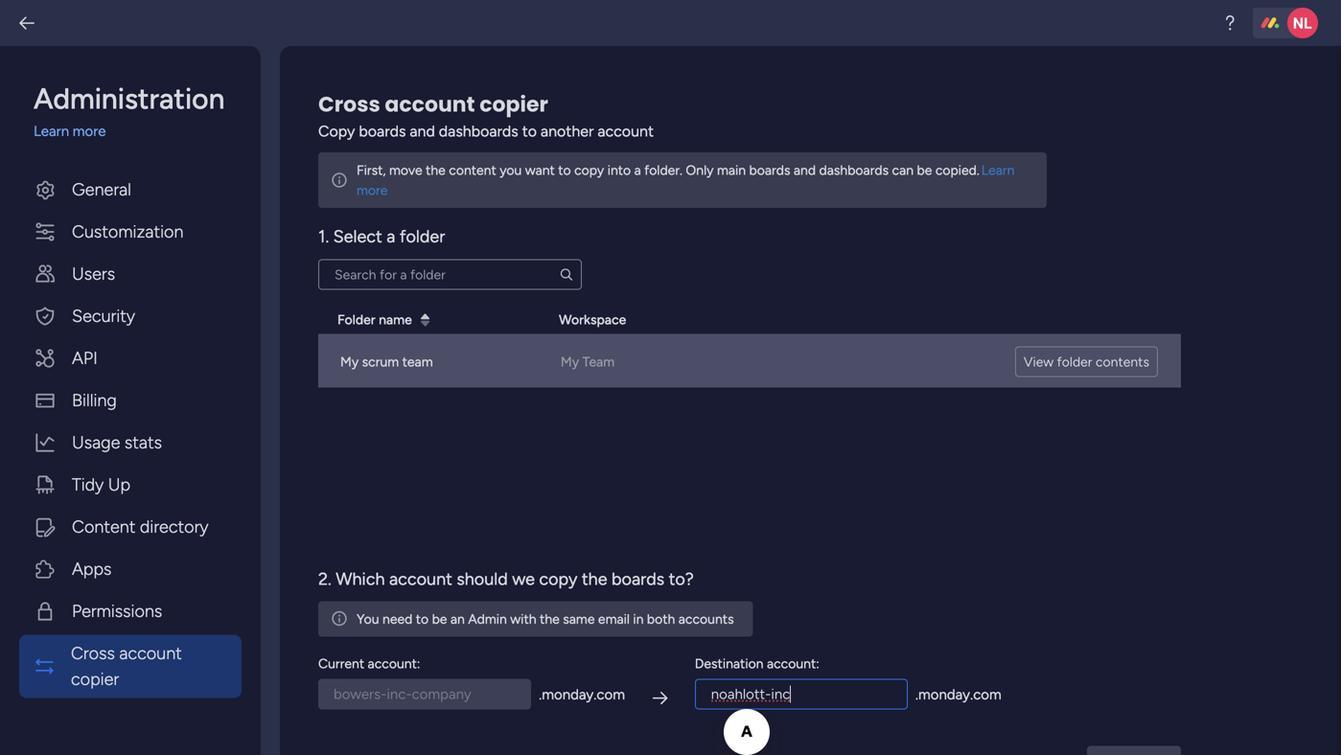 Task type: vqa. For each thing, say whether or not it's contained in the screenshot.
'barb.dwyer@gmail.com' IMAGE
no



Task type: locate. For each thing, give the bounding box(es) containing it.
1 vertical spatial more
[[357, 182, 388, 198]]

1 horizontal spatial my
[[561, 354, 579, 370]]

2 vertical spatial boards
[[612, 569, 665, 589]]

1 horizontal spatial to
[[522, 122, 537, 140]]

row group containing my scrum team
[[318, 336, 1181, 388]]

0 horizontal spatial the
[[426, 162, 446, 178]]

1 vertical spatial learn more link
[[357, 162, 1015, 198]]

1 vertical spatial and
[[794, 162, 816, 178]]

first, move the content you want to copy into a folder. only main boards and dashboards can be copied.
[[357, 162, 980, 178]]

1 vertical spatial folder
[[1057, 354, 1093, 370]]

be left an
[[432, 611, 447, 628]]

2. which account should we copy the boards to?
[[318, 569, 694, 589]]

and right main
[[794, 162, 816, 178]]

general
[[72, 179, 131, 200]]

row containing folder name
[[318, 305, 1181, 336]]

first,
[[357, 162, 386, 178]]

boards up first,
[[359, 122, 406, 140]]

2 vertical spatial to
[[416, 611, 429, 628]]

row row
[[318, 336, 1181, 388]]

1 horizontal spatial learn more link
[[357, 162, 1015, 198]]

dashboards left can
[[819, 162, 889, 178]]

. for destination account:
[[916, 687, 919, 704]]

account: down need
[[368, 656, 420, 672]]

boards up 'in'
[[612, 569, 665, 589]]

0 horizontal spatial cross
[[71, 643, 115, 664]]

the
[[426, 162, 446, 178], [582, 569, 607, 589], [540, 611, 560, 628]]

dashboards
[[439, 122, 518, 140], [819, 162, 889, 178]]

0 horizontal spatial and
[[410, 122, 435, 140]]

1 horizontal spatial account:
[[767, 656, 820, 672]]

1 vertical spatial the
[[582, 569, 607, 589]]

0 horizontal spatial dashboards
[[439, 122, 518, 140]]

copier inside button
[[71, 669, 119, 690]]

0 horizontal spatial my
[[340, 354, 359, 370]]

more down first,
[[357, 182, 388, 198]]

more inside administration learn more
[[73, 123, 106, 140]]

copy
[[318, 122, 355, 140]]

0 vertical spatial boards
[[359, 122, 406, 140]]

1 vertical spatial boards
[[749, 162, 790, 178]]

view folder contents button
[[1015, 346, 1158, 377]]

my left the team
[[561, 354, 579, 370]]

copier down "permissions"
[[71, 669, 119, 690]]

Search for a folder search field
[[318, 259, 582, 290]]

0 vertical spatial a
[[634, 162, 641, 178]]

search image
[[559, 267, 574, 282]]

1 horizontal spatial .
[[916, 687, 919, 704]]

. monday.com
[[539, 687, 625, 704], [916, 687, 1002, 704]]

you
[[500, 162, 522, 178]]

account
[[385, 90, 475, 119], [598, 122, 654, 140], [389, 569, 452, 589], [119, 643, 182, 664]]

and up move
[[410, 122, 435, 140]]

copy left into in the top of the page
[[574, 162, 604, 178]]

0 horizontal spatial monday.com
[[542, 687, 625, 704]]

monday.com for destination account:
[[919, 687, 1002, 704]]

boards
[[359, 122, 406, 140], [749, 162, 790, 178], [612, 569, 665, 589]]

1 vertical spatial copier
[[71, 669, 119, 690]]

my left scrum
[[340, 354, 359, 370]]

1 horizontal spatial and
[[794, 162, 816, 178]]

1 monday.com from the left
[[542, 687, 625, 704]]

content directory button
[[19, 509, 242, 546]]

0 horizontal spatial learn more link
[[34, 121, 242, 142]]

security button
[[19, 298, 242, 335]]

my for my scrum team
[[340, 354, 359, 370]]

1 vertical spatial cross
[[71, 643, 115, 664]]

folder right view
[[1057, 354, 1093, 370]]

1 . monday.com from the left
[[539, 687, 625, 704]]

2 my from the left
[[561, 354, 579, 370]]

api
[[72, 348, 98, 369]]

cross inside button
[[71, 643, 115, 664]]

0 vertical spatial be
[[917, 162, 932, 178]]

select
[[333, 226, 382, 247]]

dashboards up content
[[439, 122, 518, 140]]

1 vertical spatial to
[[558, 162, 571, 178]]

0 horizontal spatial copier
[[71, 669, 119, 690]]

learn inside learn more
[[982, 162, 1015, 178]]

more down the administration
[[73, 123, 106, 140]]

monday.com for current account:
[[542, 687, 625, 704]]

folder name
[[337, 311, 412, 328]]

1 vertical spatial be
[[432, 611, 447, 628]]

a
[[634, 162, 641, 178], [387, 226, 395, 247]]

users button
[[19, 256, 242, 293]]

0 horizontal spatial cross account copier
[[71, 643, 182, 690]]

learn right copied.
[[982, 162, 1015, 178]]

1 account: from the left
[[368, 656, 420, 672]]

account up need
[[389, 569, 452, 589]]

cross down "permissions"
[[71, 643, 115, 664]]

and
[[410, 122, 435, 140], [794, 162, 816, 178]]

1 horizontal spatial monday.com
[[919, 687, 1002, 704]]

email
[[598, 611, 630, 628]]

0 horizontal spatial boards
[[359, 122, 406, 140]]

with
[[510, 611, 537, 628]]

to left the another
[[522, 122, 537, 140]]

administration learn more
[[34, 81, 225, 140]]

0 horizontal spatial more
[[73, 123, 106, 140]]

2 vertical spatial the
[[540, 611, 560, 628]]

0 horizontal spatial learn
[[34, 123, 69, 140]]

cross account copier down permissions button
[[71, 643, 182, 690]]

account:
[[368, 656, 420, 672], [767, 656, 820, 672]]

0 vertical spatial copier
[[480, 90, 548, 119]]

learn down the administration
[[34, 123, 69, 140]]

1 horizontal spatial be
[[917, 162, 932, 178]]

be
[[917, 162, 932, 178], [432, 611, 447, 628]]

the right move
[[426, 162, 446, 178]]

None search field
[[318, 259, 582, 290]]

0 vertical spatial cross
[[318, 90, 380, 119]]

account: up the destination account: text box
[[767, 656, 820, 672]]

folder
[[400, 226, 445, 247], [1057, 354, 1093, 370]]

apps button
[[19, 551, 242, 588]]

1 horizontal spatial boards
[[612, 569, 665, 589]]

0 horizontal spatial account:
[[368, 656, 420, 672]]

be right can
[[917, 162, 932, 178]]

0 horizontal spatial folder
[[400, 226, 445, 247]]

row
[[318, 305, 1181, 336]]

the up same
[[582, 569, 607, 589]]

folder up search for a folder "search field"
[[400, 226, 445, 247]]

1 my from the left
[[340, 354, 359, 370]]

1 . from the left
[[539, 687, 542, 704]]

you
[[357, 611, 379, 628]]

copy
[[574, 162, 604, 178], [539, 569, 578, 589]]

2 horizontal spatial boards
[[749, 162, 790, 178]]

2 monday.com from the left
[[919, 687, 1002, 704]]

to
[[522, 122, 537, 140], [558, 162, 571, 178], [416, 611, 429, 628]]

0 horizontal spatial .
[[539, 687, 542, 704]]

you need to be an admin with the same email in both accounts
[[357, 611, 734, 628]]

should
[[457, 569, 508, 589]]

0 vertical spatial copy
[[574, 162, 604, 178]]

team
[[402, 354, 433, 370]]

0 vertical spatial cross account copier
[[318, 90, 548, 119]]

2 . monday.com from the left
[[916, 687, 1002, 704]]

a right select
[[387, 226, 395, 247]]

cross account copier button
[[19, 635, 242, 698]]

2 account: from the left
[[767, 656, 820, 672]]

to right need
[[416, 611, 429, 628]]

row group
[[318, 336, 1181, 388]]

usage stats
[[72, 432, 162, 453]]

monday.com
[[542, 687, 625, 704], [919, 687, 1002, 704]]

1 horizontal spatial learn
[[982, 162, 1015, 178]]

2 . from the left
[[916, 687, 919, 704]]

1 horizontal spatial . monday.com
[[916, 687, 1002, 704]]

1 vertical spatial learn
[[982, 162, 1015, 178]]

general button
[[19, 171, 242, 209]]

0 horizontal spatial be
[[432, 611, 447, 628]]

usage stats button
[[19, 424, 242, 462]]

1 horizontal spatial a
[[634, 162, 641, 178]]

0 horizontal spatial . monday.com
[[539, 687, 625, 704]]

cross
[[318, 90, 380, 119], [71, 643, 115, 664]]

learn
[[34, 123, 69, 140], [982, 162, 1015, 178]]

1 vertical spatial cross account copier
[[71, 643, 182, 690]]

more
[[73, 123, 106, 140], [357, 182, 388, 198]]

cross up copy
[[318, 90, 380, 119]]

1 vertical spatial dashboards
[[819, 162, 889, 178]]

1 horizontal spatial more
[[357, 182, 388, 198]]

0 vertical spatial more
[[73, 123, 106, 140]]

view folder contents
[[1024, 354, 1150, 370]]

customization button
[[19, 213, 242, 251]]

folder inside button
[[1057, 354, 1093, 370]]

.
[[539, 687, 542, 704], [916, 687, 919, 704]]

1 horizontal spatial cross
[[318, 90, 380, 119]]

billing
[[72, 390, 117, 411]]

account down permissions button
[[119, 643, 182, 664]]

. monday.com for current account:
[[539, 687, 625, 704]]

grid
[[318, 305, 1181, 543]]

. for current account:
[[539, 687, 542, 704]]

my scrum team
[[340, 354, 433, 370]]

security
[[72, 306, 135, 326]]

1 vertical spatial a
[[387, 226, 395, 247]]

copier up copy boards and dashboards to another account
[[480, 90, 548, 119]]

the right with
[[540, 611, 560, 628]]

we
[[512, 569, 535, 589]]

my
[[340, 354, 359, 370], [561, 354, 579, 370]]

1 horizontal spatial folder
[[1057, 354, 1093, 370]]

can
[[892, 162, 914, 178]]

to right want
[[558, 162, 571, 178]]

learn more link
[[34, 121, 242, 142], [357, 162, 1015, 198]]

. monday.com for destination account:
[[916, 687, 1002, 704]]

0 vertical spatial and
[[410, 122, 435, 140]]

scrum
[[362, 354, 399, 370]]

copier
[[480, 90, 548, 119], [71, 669, 119, 690]]

cross account copier up copy boards and dashboards to another account
[[318, 90, 548, 119]]

a right into in the top of the page
[[634, 162, 641, 178]]

current account:
[[318, 656, 420, 672]]

0 vertical spatial learn
[[34, 123, 69, 140]]

1.
[[318, 226, 329, 247]]

0 vertical spatial learn more link
[[34, 121, 242, 142]]

0 vertical spatial dashboards
[[439, 122, 518, 140]]

cross account copier
[[318, 90, 548, 119], [71, 643, 182, 690]]

in
[[633, 611, 644, 628]]

boards right main
[[749, 162, 790, 178]]

copy right we
[[539, 569, 578, 589]]

more inside learn more
[[357, 182, 388, 198]]

content
[[72, 517, 136, 537]]

2 horizontal spatial to
[[558, 162, 571, 178]]

1 horizontal spatial the
[[540, 611, 560, 628]]

0 vertical spatial folder
[[400, 226, 445, 247]]

0 horizontal spatial to
[[416, 611, 429, 628]]



Task type: describe. For each thing, give the bounding box(es) containing it.
move
[[389, 162, 422, 178]]

billing button
[[19, 382, 242, 419]]

apps
[[72, 559, 112, 580]]

want
[[525, 162, 555, 178]]

1 horizontal spatial cross account copier
[[318, 90, 548, 119]]

0 vertical spatial to
[[522, 122, 537, 140]]

noah lott image
[[1288, 8, 1318, 38]]

help image
[[1221, 13, 1240, 33]]

name
[[379, 311, 412, 328]]

destination account:
[[695, 656, 820, 672]]

permissions button
[[19, 593, 242, 630]]

Destination account: text field
[[695, 679, 908, 710]]

usage
[[72, 432, 120, 453]]

learn more
[[357, 162, 1015, 198]]

need
[[383, 611, 413, 628]]

cross account copier inside button
[[71, 643, 182, 690]]

contents
[[1096, 354, 1150, 370]]

0 vertical spatial the
[[426, 162, 446, 178]]

administration
[[34, 81, 225, 116]]

back to workspace image
[[17, 13, 36, 33]]

to?
[[669, 569, 694, 589]]

view
[[1024, 354, 1054, 370]]

1 vertical spatial copy
[[539, 569, 578, 589]]

copied.
[[936, 162, 980, 178]]

account: for destination account:
[[767, 656, 820, 672]]

both
[[647, 611, 675, 628]]

account: for current account:
[[368, 656, 420, 672]]

directory
[[140, 517, 209, 537]]

workspace
[[559, 311, 626, 328]]

0 horizontal spatial a
[[387, 226, 395, 247]]

permissions
[[72, 601, 162, 622]]

folder
[[337, 311, 376, 328]]

1 horizontal spatial dashboards
[[819, 162, 889, 178]]

account up into in the top of the page
[[598, 122, 654, 140]]

tidy up button
[[19, 466, 242, 504]]

learn inside administration learn more
[[34, 123, 69, 140]]

grid containing folder name
[[318, 305, 1181, 543]]

an
[[450, 611, 465, 628]]

account up copy boards and dashboards to another account
[[385, 90, 475, 119]]

up
[[108, 475, 131, 495]]

into
[[608, 162, 631, 178]]

current
[[318, 656, 364, 672]]

2 horizontal spatial the
[[582, 569, 607, 589]]

tidy
[[72, 475, 104, 495]]

2.
[[318, 569, 332, 589]]

api button
[[19, 340, 242, 377]]

content directory
[[72, 517, 209, 537]]

only
[[686, 162, 714, 178]]

main
[[717, 162, 746, 178]]

1 horizontal spatial copier
[[480, 90, 548, 119]]

another
[[541, 122, 594, 140]]

users
[[72, 264, 115, 284]]

my team
[[561, 354, 615, 370]]

account inside button
[[119, 643, 182, 664]]

tidy up
[[72, 475, 131, 495]]

customization
[[72, 221, 184, 242]]

team
[[583, 354, 615, 370]]

admin
[[468, 611, 507, 628]]

copy boards and dashboards to another account
[[318, 122, 654, 140]]

folder.
[[644, 162, 683, 178]]

1. select a folder
[[318, 226, 445, 247]]

same
[[563, 611, 595, 628]]

accounts
[[679, 611, 734, 628]]

stats
[[125, 432, 162, 453]]

destination
[[695, 656, 764, 672]]

my for my team
[[561, 354, 579, 370]]

which
[[336, 569, 385, 589]]

content
[[449, 162, 496, 178]]



